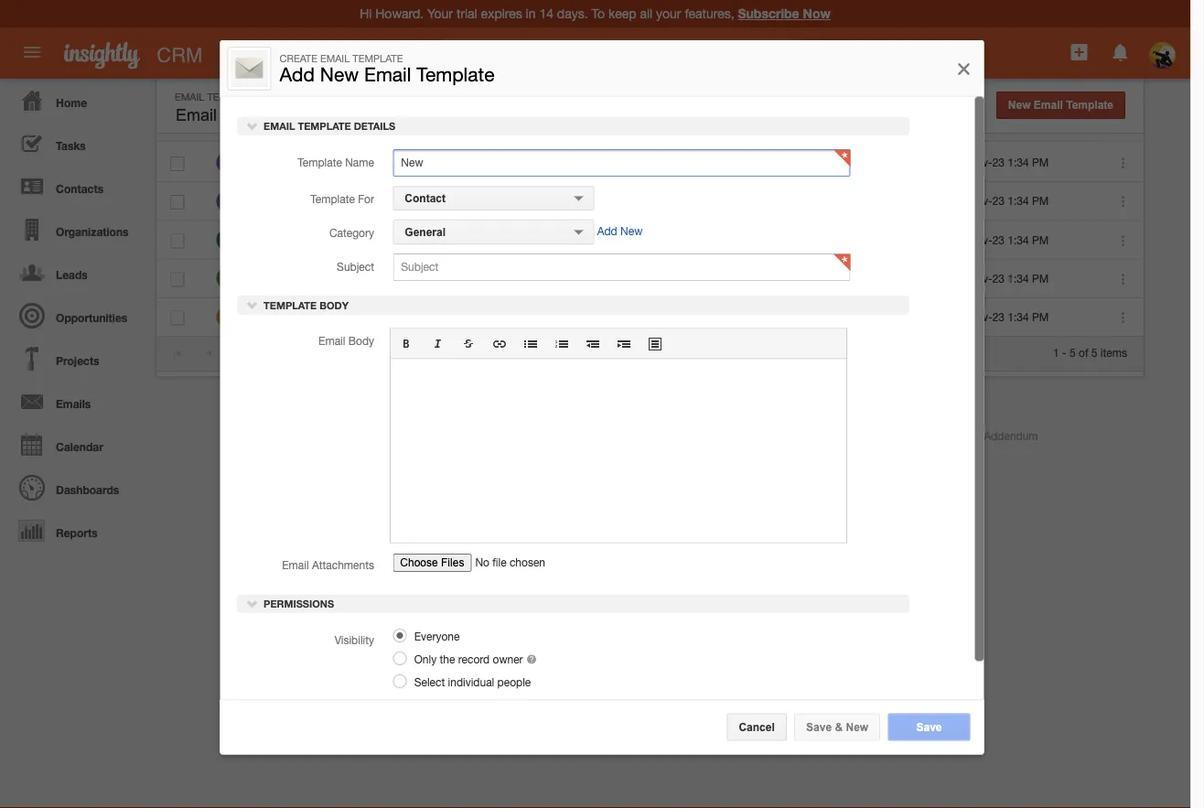 Task type: locate. For each thing, give the bounding box(es) containing it.
howard brown right me
[[465, 311, 539, 323]]

2 thanks from the top
[[359, 233, 395, 246]]

for left applying...
[[398, 272, 411, 285]]

projects link
[[5, 337, 146, 380]]

2 for from the top
[[398, 233, 411, 246]]

3 howard from the top
[[465, 272, 504, 285]]

1 horizontal spatial name
[[345, 155, 374, 168]]

1 vertical spatial howard brown
[[465, 311, 539, 323]]

thanks inside j row
[[359, 272, 395, 285]]

contact down do you have time to connect? link
[[405, 191, 445, 204]]

None file field
[[393, 552, 600, 579]]

0% for c
[[819, 157, 835, 169]]

howard left the person?
[[465, 311, 504, 323]]

organizations link
[[5, 208, 146, 251]]

5 pm from the top
[[1033, 311, 1049, 323]]

can
[[359, 311, 379, 323]]

general for general button
[[405, 225, 445, 237]]

1 vertical spatial for
[[398, 233, 411, 246]]

for for c
[[398, 195, 411, 208]]

1 left -
[[1054, 346, 1060, 359]]

c link for contact info
[[216, 190, 238, 212]]

None radio
[[393, 629, 406, 642]]

1 c from the top
[[223, 155, 232, 170]]

brown right right at the left top of the page
[[507, 311, 539, 323]]

2 howard from the top
[[465, 233, 504, 246]]

sales down 'hiring'
[[575, 312, 601, 323]]

to right time
[[448, 156, 458, 169]]

of right -
[[1079, 346, 1089, 359]]

howard brown inside the "i" row
[[465, 233, 539, 246]]

thanks up the can
[[359, 272, 395, 285]]

2 chevron down image from the top
[[246, 597, 259, 610]]

navigation
[[0, 79, 146, 552]]

0 horizontal spatial add
[[280, 63, 315, 86]]

nov- inside the "i" row
[[969, 233, 993, 246]]

save right &
[[917, 721, 943, 733]]

brown up the person?
[[507, 272, 539, 285]]

howard brown down contact button
[[465, 233, 539, 246]]

name inside row
[[253, 118, 283, 131]]

0 horizontal spatial 1
[[330, 346, 336, 359]]

3 0% cell from the top
[[801, 298, 938, 337]]

1 vertical spatial c link
[[216, 190, 238, 212]]

0 vertical spatial c
[[223, 155, 232, 170]]

of down right person link
[[317, 346, 326, 359]]

1 vertical spatial templates
[[221, 106, 296, 125]]

1 vertical spatial chevron down image
[[246, 597, 259, 610]]

to
[[448, 156, 458, 169], [449, 311, 459, 323]]

3 0% from the top
[[819, 312, 835, 323]]

home link
[[5, 79, 146, 122]]

1 1:34 from the top
[[1008, 156, 1030, 169]]

howard brown inside r row
[[465, 311, 539, 323]]

privacy
[[814, 429, 850, 442]]

general inside general button
[[405, 225, 445, 237]]

contact cell
[[695, 260, 801, 298], [695, 298, 801, 337]]

add down general cell
[[597, 224, 617, 237]]

None checkbox
[[170, 117, 184, 131], [171, 195, 184, 210], [171, 311, 184, 326], [170, 117, 184, 131], [171, 195, 184, 210], [171, 311, 184, 326]]

howard down contact button
[[465, 233, 504, 246]]

sales
[[575, 234, 601, 246], [575, 312, 601, 323]]

4 1:34 from the top
[[1008, 272, 1030, 285]]

to inside r row
[[449, 311, 459, 323]]

j row
[[157, 260, 1144, 298]]

none file field inside add new email template dialog
[[393, 552, 600, 579]]

1 contact cell from the top
[[695, 260, 801, 298]]

23 for can you point me to the right person?
[[993, 311, 1005, 323]]

1 vertical spatial to
[[449, 311, 459, 323]]

for
[[398, 195, 411, 208], [398, 233, 411, 246], [398, 272, 411, 285]]

calendar
[[56, 440, 103, 453]]

23 inside r row
[[993, 311, 1005, 323]]

1 horizontal spatial of
[[1079, 346, 1089, 359]]

4 pm from the top
[[1033, 272, 1049, 285]]

1 vertical spatial response
[[333, 272, 382, 285]]

howard
[[465, 195, 504, 208], [465, 233, 504, 246], [465, 272, 504, 285], [465, 311, 504, 323]]

response
[[297, 233, 346, 246], [333, 272, 382, 285]]

template body
[[260, 299, 348, 311]]

2 0% from the top
[[819, 273, 835, 285]]

2 5 from the left
[[1092, 346, 1098, 359]]

sales up 'hiring'
[[575, 234, 601, 246]]

new email template
[[1009, 99, 1114, 111]]

new right create
[[320, 63, 359, 86]]

1:34 inside j row
[[1008, 272, 1030, 285]]

thanks
[[359, 195, 395, 208], [359, 233, 395, 246], [359, 272, 395, 285]]

1 vertical spatial sales
[[575, 312, 601, 323]]

c up i "link"
[[223, 194, 232, 209]]

1 0% cell from the top
[[801, 144, 938, 182]]

chevron down image
[[246, 119, 259, 132], [246, 597, 259, 610]]

save inside save "button"
[[917, 721, 943, 733]]

new right &
[[846, 721, 869, 733]]

attachments
[[312, 558, 374, 571]]

1 0% from the top
[[819, 157, 835, 169]]

toolbar inside add new email template dialog
[[390, 329, 846, 359]]

right person link
[[253, 311, 326, 323]]

0 vertical spatial add
[[280, 63, 315, 86]]

0 vertical spatial thanks
[[359, 195, 395, 208]]

1 nov- from the top
[[969, 156, 993, 169]]

1 down template body
[[330, 346, 336, 359]]

1 16- from the top
[[953, 156, 969, 169]]

4 brown from the top
[[507, 311, 539, 323]]

3 1:34 from the top
[[1008, 233, 1030, 246]]

howard brown link down contact button
[[465, 233, 539, 246]]

5 16-nov-23 1:34 pm cell from the top
[[938, 298, 1099, 337]]

None checkbox
[[171, 156, 184, 171], [171, 234, 184, 248], [171, 272, 184, 287], [171, 156, 184, 171], [171, 234, 184, 248], [171, 272, 184, 287]]

row
[[157, 107, 1143, 141]]

i
[[226, 233, 229, 248]]

0 vertical spatial chevron down image
[[246, 119, 259, 132]]

howard up general button
[[465, 195, 504, 208]]

0 horizontal spatial name
[[253, 118, 283, 131]]

1 sales from the top
[[575, 234, 601, 246]]

data
[[901, 429, 924, 442]]

4 howard from the top
[[465, 311, 504, 323]]

blog link
[[371, 429, 394, 442]]

2 vertical spatial for
[[398, 272, 411, 285]]

0 vertical spatial name
[[253, 118, 283, 131]]

16-
[[953, 156, 969, 169], [953, 195, 969, 208], [953, 233, 969, 246], [953, 272, 969, 285], [953, 311, 969, 323]]

for left "contacting"
[[398, 233, 411, 246]]

privacy policy link
[[814, 429, 883, 442]]

16-nov-23 1:34 pm cell for thanks for contacting us.
[[938, 221, 1099, 260]]

1 vertical spatial subject
[[337, 259, 374, 272]]

23 inside the "i" row
[[993, 233, 1005, 246]]

connect?
[[461, 156, 507, 169]]

2 brown from the top
[[507, 233, 539, 246]]

Search all data.... text field
[[443, 38, 804, 71]]

data processing addendum
[[901, 429, 1039, 442]]

howard brown link
[[465, 195, 539, 208], [465, 233, 539, 246], [465, 272, 539, 285], [465, 311, 539, 323]]

to right me
[[449, 311, 459, 323]]

0 horizontal spatial 5
[[1070, 346, 1076, 359]]

nov- inside r row
[[969, 311, 993, 323]]

subject inside add new email template dialog
[[337, 259, 374, 272]]

2 howard brown from the top
[[465, 311, 539, 323]]

pm inside the "i" row
[[1033, 233, 1049, 246]]

2 sales cell from the top
[[558, 298, 695, 337]]

0 horizontal spatial save
[[807, 721, 832, 733]]

1 16-nov-23 1:34 pm cell from the top
[[938, 144, 1099, 182]]

general down thanks for connecting link
[[405, 225, 445, 237]]

do you have time to connect? link
[[359, 156, 507, 169]]

hiring cell
[[558, 260, 695, 298]]

body for template body
[[319, 299, 348, 311]]

sales inside r row
[[575, 312, 601, 323]]

subject down category
[[337, 259, 374, 272]]

1 vertical spatial c
[[223, 194, 232, 209]]

4 16- from the top
[[953, 272, 969, 285]]

0% inside j row
[[819, 273, 835, 285]]

c for cold email
[[223, 155, 232, 170]]

16-nov-23 1:34 pm for do you have time to connect?
[[953, 156, 1049, 169]]

0 vertical spatial you
[[376, 156, 394, 169]]

2 vertical spatial thanks
[[359, 272, 395, 285]]

add up email template details at the left top of the page
[[280, 63, 315, 86]]

the left right at the left top of the page
[[462, 311, 478, 323]]

thanks down for
[[359, 233, 395, 246]]

j
[[224, 271, 231, 286]]

3 nov- from the top
[[969, 233, 993, 246]]

2 sales from the top
[[575, 312, 601, 323]]

1 horizontal spatial 1
[[1054, 346, 1060, 359]]

howard brown
[[465, 233, 539, 246], [465, 311, 539, 323]]

Search this list... text field
[[487, 92, 693, 119]]

have
[[397, 156, 421, 169]]

1:34 inside the "i" row
[[1008, 233, 1030, 246]]

individual
[[448, 675, 494, 688]]

howard brown link right me
[[465, 311, 539, 323]]

inbound response link
[[253, 233, 355, 246]]

2 vertical spatial 0%
[[819, 312, 835, 323]]

general
[[575, 196, 613, 208], [405, 225, 445, 237]]

0 vertical spatial the
[[462, 311, 478, 323]]

subject
[[359, 118, 399, 131], [337, 259, 374, 272]]

for inside j row
[[398, 272, 411, 285]]

c row up 'add new' link at the top
[[157, 182, 1144, 221]]

0 vertical spatial sales
[[575, 234, 601, 246]]

0%
[[819, 157, 835, 169], [819, 273, 835, 285], [819, 312, 835, 323]]

1 howard brown link from the top
[[465, 195, 539, 208]]

thanks for connecting howard brown
[[359, 195, 539, 208]]

contact inside j row
[[709, 272, 748, 285]]

1:34
[[1008, 156, 1030, 169], [1008, 195, 1030, 208], [1008, 233, 1030, 246], [1008, 272, 1030, 285], [1008, 311, 1030, 323]]

3 brown from the top
[[507, 272, 539, 285]]

23
[[993, 156, 1005, 169], [993, 195, 1005, 208], [993, 233, 1005, 246], [993, 272, 1005, 285], [993, 311, 1005, 323]]

contact down the "i" row
[[709, 272, 748, 285]]

howard inside j row
[[465, 272, 504, 285]]

howard up right at the left top of the page
[[465, 272, 504, 285]]

for for j
[[398, 272, 411, 285]]

record
[[458, 652, 489, 665]]

0% cell
[[801, 144, 938, 182], [801, 260, 938, 298], [801, 298, 938, 337]]

1 vertical spatial add
[[597, 224, 617, 237]]

sales cell
[[558, 221, 695, 260], [558, 298, 695, 337]]

c link up i "link"
[[216, 190, 238, 212]]

2 save from the left
[[917, 721, 943, 733]]

body down the can
[[348, 334, 374, 347]]

16- inside r row
[[953, 311, 969, 323]]

3 howard brown link from the top
[[465, 272, 539, 285]]

0 vertical spatial howard brown
[[465, 233, 539, 246]]

c link
[[216, 152, 238, 174], [216, 190, 238, 212]]

1 vertical spatial name
[[345, 155, 374, 168]]

emails link
[[5, 380, 146, 423]]

3 23 from the top
[[993, 233, 1005, 246]]

2 16-nov-23 1:34 pm from the top
[[953, 195, 1049, 208]]

the inside add new email template dialog
[[439, 652, 455, 665]]

4 16-nov-23 1:34 pm from the top
[[953, 272, 1049, 285]]

5 16-nov-23 1:34 pm from the top
[[953, 311, 1049, 323]]

4 nov- from the top
[[969, 272, 993, 285]]

application
[[390, 328, 847, 543]]

1 chevron down image from the top
[[246, 119, 259, 132]]

subscribe
[[738, 6, 800, 21]]

pm for thanks for contacting us.
[[1033, 233, 1049, 246]]

thanks for applying... howard brown
[[359, 272, 539, 285]]

3 pm from the top
[[1033, 233, 1049, 246]]

4 howard brown link from the top
[[465, 311, 539, 323]]

save & new
[[807, 721, 869, 733]]

row containing name
[[157, 107, 1143, 141]]

contact cell for j
[[695, 260, 801, 298]]

1 horizontal spatial add
[[597, 224, 617, 237]]

16- inside the "i" row
[[953, 233, 969, 246]]

2 1:34 from the top
[[1008, 195, 1030, 208]]

16- inside j row
[[953, 272, 969, 285]]

general inside general cell
[[575, 196, 613, 208]]

0 vertical spatial subject
[[359, 118, 399, 131]]

sales inside the "i" row
[[575, 234, 601, 246]]

1 brown from the top
[[507, 195, 539, 208]]

contacts link
[[5, 165, 146, 208]]

1 1 from the left
[[330, 346, 336, 359]]

nov-
[[969, 156, 993, 169], [969, 195, 993, 208], [969, 233, 993, 246], [969, 272, 993, 285], [969, 311, 993, 323]]

howard brown link for c
[[465, 195, 539, 208]]

Subject text field
[[393, 253, 850, 280]]

3 16-nov-23 1:34 pm from the top
[[953, 233, 1049, 246]]

None radio
[[393, 651, 406, 665], [393, 674, 406, 688], [393, 651, 406, 665], [393, 674, 406, 688]]

save for save & new
[[807, 721, 832, 733]]

save inside save & new button
[[807, 721, 832, 733]]

details
[[354, 120, 395, 132]]

chevron down image left permissions
[[246, 597, 259, 610]]

you right the can
[[382, 311, 400, 323]]

cell
[[451, 144, 558, 182], [558, 144, 695, 182], [695, 144, 801, 182], [695, 182, 801, 221], [801, 182, 938, 221], [695, 221, 801, 260], [801, 221, 938, 260]]

subject inside row
[[359, 118, 399, 131]]

pm inside r row
[[1033, 311, 1049, 323]]

row group
[[157, 144, 1144, 337]]

contact
[[405, 191, 445, 204], [253, 195, 292, 208], [709, 272, 748, 285], [709, 311, 748, 323]]

2 howard brown link from the top
[[465, 233, 539, 246]]

sales cell for i
[[558, 221, 695, 260]]

2 of from the left
[[1079, 346, 1089, 359]]

3 16-nov-23 1:34 pm cell from the top
[[938, 221, 1099, 260]]

add
[[280, 63, 315, 86], [597, 224, 617, 237]]

2 contact cell from the top
[[695, 298, 801, 337]]

thanks for contacting us. link
[[359, 233, 484, 246]]

crm
[[157, 43, 203, 66]]

new down general cell
[[620, 224, 642, 237]]

16-nov-23 1:34 pm cell
[[938, 144, 1099, 182], [938, 182, 1099, 221], [938, 221, 1099, 260], [938, 260, 1099, 298], [938, 298, 1099, 337]]

c row
[[157, 144, 1144, 182], [157, 182, 1144, 221]]

save
[[807, 721, 832, 733], [917, 721, 943, 733]]

1 sales cell from the top
[[558, 221, 695, 260]]

select individual people
[[411, 675, 531, 688]]

c link left cold
[[216, 152, 238, 174]]

you inside r row
[[382, 311, 400, 323]]

0 vertical spatial general
[[575, 196, 613, 208]]

5 16- from the top
[[953, 311, 969, 323]]

5 1:34 from the top
[[1008, 311, 1030, 323]]

1 vertical spatial the
[[439, 652, 455, 665]]

1 pm from the top
[[1033, 156, 1049, 169]]

template
[[353, 52, 403, 64], [417, 63, 495, 86], [1067, 99, 1114, 111], [298, 120, 351, 132], [297, 155, 342, 168], [310, 192, 355, 204], [263, 299, 316, 311]]

&
[[835, 721, 843, 733]]

0 vertical spatial sales cell
[[558, 221, 695, 260]]

general for general cell
[[575, 196, 613, 208]]

1:34 inside r row
[[1008, 311, 1030, 323]]

thanks up category
[[359, 195, 395, 208]]

16-nov-23 1:34 pm inside r row
[[953, 311, 1049, 323]]

r link
[[216, 306, 238, 328]]

organizations
[[56, 225, 129, 238]]

person?
[[506, 311, 546, 323]]

contact down j row at the top
[[709, 311, 748, 323]]

save left &
[[807, 721, 832, 733]]

3 thanks from the top
[[359, 272, 395, 285]]

0 vertical spatial 0%
[[819, 157, 835, 169]]

1 - 5 of 5 items
[[1054, 346, 1128, 359]]

body for email body
[[348, 334, 374, 347]]

2 16- from the top
[[953, 195, 969, 208]]

save button
[[889, 714, 971, 741]]

5 left "items"
[[1092, 346, 1098, 359]]

to for c
[[448, 156, 458, 169]]

chevron down image up cold
[[246, 119, 259, 132]]

16-nov-23 1:34 pm inside the "i" row
[[953, 233, 1049, 246]]

c left cold
[[223, 155, 232, 170]]

sales for i
[[575, 234, 601, 246]]

this record will only be visible to its creator and administrators. image
[[526, 652, 537, 665]]

5 right -
[[1070, 346, 1076, 359]]

1 horizontal spatial the
[[462, 311, 478, 323]]

name inside add new email template dialog
[[345, 155, 374, 168]]

thanks for j
[[359, 272, 395, 285]]

1 vertical spatial thanks
[[359, 233, 395, 246]]

2 c from the top
[[223, 194, 232, 209]]

1 horizontal spatial general
[[575, 196, 613, 208]]

0% for r
[[819, 312, 835, 323]]

1 vertical spatial 0%
[[819, 273, 835, 285]]

general button
[[393, 219, 594, 244]]

now
[[803, 6, 831, 21]]

for left connecting
[[398, 195, 411, 208]]

templates
[[207, 91, 264, 103], [221, 106, 296, 125]]

Name text field
[[393, 149, 850, 176]]

me
[[431, 311, 446, 323]]

brown up general button
[[507, 195, 539, 208]]

to for r
[[449, 311, 459, 323]]

5 nov- from the top
[[969, 311, 993, 323]]

howard brown link up right at the left top of the page
[[465, 272, 539, 285]]

3 for from the top
[[398, 272, 411, 285]]

0 vertical spatial to
[[448, 156, 458, 169]]

cold email
[[253, 156, 306, 169]]

subject up do
[[359, 118, 399, 131]]

1 23 from the top
[[993, 156, 1005, 169]]

name up for
[[345, 155, 374, 168]]

brown right us.
[[507, 233, 539, 246]]

2 pm from the top
[[1033, 195, 1049, 208]]

response up job application response link
[[297, 233, 346, 246]]

the right the only
[[439, 652, 455, 665]]

you right do
[[376, 156, 394, 169]]

0 vertical spatial for
[[398, 195, 411, 208]]

1 save from the left
[[807, 721, 832, 733]]

16-nov-23 1:34 pm
[[953, 156, 1049, 169], [953, 195, 1049, 208], [953, 233, 1049, 246], [953, 272, 1049, 285], [953, 311, 1049, 323]]

howard brown link up general button
[[465, 195, 539, 208]]

1 vertical spatial general
[[405, 225, 445, 237]]

16-nov-23 1:34 pm for can you point me to the right person?
[[953, 311, 1049, 323]]

c
[[223, 155, 232, 170], [223, 194, 232, 209]]

name up cold
[[253, 118, 283, 131]]

3 16- from the top
[[953, 233, 969, 246]]

1 horizontal spatial 5
[[1092, 346, 1098, 359]]

1 howard brown from the top
[[465, 233, 539, 246]]

of
[[317, 346, 326, 359], [1079, 346, 1089, 359]]

1:34 for do you have time to connect?
[[1008, 156, 1030, 169]]

1 16-nov-23 1:34 pm from the top
[[953, 156, 1049, 169]]

1 horizontal spatial save
[[917, 721, 943, 733]]

1 vertical spatial body
[[348, 334, 374, 347]]

c row up add new
[[157, 144, 1144, 182]]

2 0% cell from the top
[[801, 260, 938, 298]]

howard brown for i
[[465, 233, 539, 246]]

0 horizontal spatial general
[[405, 225, 445, 237]]

1 thanks from the top
[[359, 195, 395, 208]]

0 vertical spatial body
[[319, 299, 348, 311]]

body down job application response link
[[319, 299, 348, 311]]

email attachments
[[282, 558, 374, 571]]

dashboards
[[56, 483, 119, 496]]

0 horizontal spatial of
[[317, 346, 326, 359]]

toolbar
[[390, 329, 846, 359]]

16-nov-23 1:34 pm for thanks for contacting us.
[[953, 233, 1049, 246]]

1 vertical spatial you
[[382, 311, 400, 323]]

general up add new
[[575, 196, 613, 208]]

add new
[[597, 224, 642, 237]]

0 horizontal spatial the
[[439, 652, 455, 665]]

2 c link from the top
[[216, 190, 238, 212]]

1 c link from the top
[[216, 152, 238, 174]]

info
[[295, 195, 314, 208]]

new up date
[[1009, 99, 1031, 111]]

1 vertical spatial sales cell
[[558, 298, 695, 337]]

1 for from the top
[[398, 195, 411, 208]]

16- for can you point me to the right person?
[[953, 311, 969, 323]]

the inside r row
[[462, 311, 478, 323]]

us.
[[469, 233, 484, 246]]

do you have time to connect?
[[359, 156, 507, 169]]

0 vertical spatial response
[[297, 233, 346, 246]]

0 vertical spatial c link
[[216, 152, 238, 174]]

date
[[996, 118, 1021, 131]]

people
[[497, 675, 531, 688]]

4 23 from the top
[[993, 272, 1005, 285]]

0% inside r row
[[819, 312, 835, 323]]

5 23 from the top
[[993, 311, 1005, 323]]

response up the can
[[333, 272, 382, 285]]



Task type: describe. For each thing, give the bounding box(es) containing it.
howard brown link for r
[[465, 311, 539, 323]]

23 for do you have time to connect?
[[993, 156, 1005, 169]]

howard brown link for i
[[465, 233, 539, 246]]

row group containing c
[[157, 144, 1144, 337]]

0 vertical spatial templates
[[207, 91, 264, 103]]

email templates email templates
[[175, 91, 296, 125]]

1 howard from the top
[[465, 195, 504, 208]]

howard brown for r
[[465, 311, 539, 323]]

howard inside r row
[[465, 311, 504, 323]]

cold
[[253, 156, 276, 169]]

nov- for can you point me to the right person?
[[969, 311, 993, 323]]

only
[[414, 652, 436, 665]]

0% cell for r
[[801, 298, 938, 337]]

thanks for c
[[359, 195, 395, 208]]

thanks for connecting link
[[359, 195, 469, 208]]

job application response
[[253, 272, 382, 285]]

add new email template dialog
[[220, 40, 985, 755]]

only the record owner
[[414, 652, 526, 665]]

tasks link
[[5, 122, 146, 165]]

r row
[[157, 298, 1144, 337]]

thanks for applying... link
[[359, 272, 465, 285]]

notifications image
[[1110, 41, 1132, 63]]

of 1
[[317, 346, 336, 359]]

nov- for thanks for contacting us.
[[969, 233, 993, 246]]

projects
[[56, 354, 99, 367]]

opportunities
[[56, 311, 128, 324]]

0% for j
[[819, 273, 835, 285]]

0% cell for j
[[801, 260, 938, 298]]

16- for thanks for contacting us.
[[953, 233, 969, 246]]

dashboards link
[[5, 466, 146, 509]]

privacy policy
[[814, 429, 883, 442]]

email body
[[318, 334, 374, 347]]

0% cell for c
[[801, 144, 938, 182]]

category
[[329, 225, 374, 238]]

created
[[951, 118, 993, 131]]

leads link
[[5, 251, 146, 294]]

2 nov- from the top
[[969, 195, 993, 208]]

chevron down image for permissions
[[246, 597, 259, 610]]

job
[[253, 272, 272, 285]]

contact left "info"
[[253, 195, 292, 208]]

general cell
[[558, 182, 695, 221]]

inbound response
[[253, 233, 346, 246]]

16- for do you have time to connect?
[[953, 156, 969, 169]]

emails
[[56, 397, 91, 410]]

hiring
[[575, 273, 604, 285]]

sales for r
[[575, 312, 601, 323]]

i row
[[157, 221, 1144, 260]]

you for c
[[376, 156, 394, 169]]

add new link
[[597, 224, 642, 237]]

1 c row from the top
[[157, 144, 1144, 182]]

connecting
[[414, 195, 469, 208]]

-
[[1063, 346, 1067, 359]]

2 23 from the top
[[993, 195, 1005, 208]]

2 c row from the top
[[157, 182, 1144, 221]]

processing
[[927, 429, 982, 442]]

2 1 from the left
[[1054, 346, 1060, 359]]

1:34 for can you point me to the right person?
[[1008, 311, 1030, 323]]

time
[[424, 156, 445, 169]]

application inside add new email template dialog
[[390, 328, 847, 543]]

4 16-nov-23 1:34 pm cell from the top
[[938, 260, 1099, 298]]

howard brown link for j
[[465, 272, 539, 285]]

add inside create email template add new email template
[[280, 63, 315, 86]]

23 for thanks for contacting us.
[[993, 233, 1005, 246]]

thanks inside the "i" row
[[359, 233, 395, 246]]

23 inside j row
[[993, 272, 1005, 285]]

pm for can you point me to the right person?
[[1033, 311, 1049, 323]]

template for
[[310, 192, 374, 204]]

blog
[[371, 429, 394, 442]]

select
[[414, 675, 445, 688]]

contact inside button
[[405, 191, 445, 204]]

save for save
[[917, 721, 943, 733]]

c for contact info
[[223, 194, 232, 209]]

2 16-nov-23 1:34 pm cell from the top
[[938, 182, 1099, 221]]

howard inside the "i" row
[[465, 233, 504, 246]]

template name
[[297, 155, 374, 168]]

cold email link
[[253, 156, 315, 169]]

contact button
[[393, 185, 594, 210]]

response inside j row
[[333, 272, 382, 285]]

for inside the "i" row
[[398, 233, 411, 246]]

email templates button
[[171, 102, 301, 129]]

16-nov-23 1:34 pm cell for do you have time to connect?
[[938, 144, 1099, 182]]

c link for cold email
[[216, 152, 238, 174]]

brown inside the "i" row
[[507, 233, 539, 246]]

contact cell for r
[[695, 298, 801, 337]]

can you point me to the right person?
[[359, 311, 546, 323]]

reports
[[56, 526, 98, 539]]

nov- for do you have time to connect?
[[969, 156, 993, 169]]

pm for do you have time to connect?
[[1033, 156, 1049, 169]]

chevron down image
[[246, 298, 259, 311]]

pm inside j row
[[1033, 272, 1049, 285]]

data processing addendum link
[[901, 429, 1039, 442]]

none radio inside add new email template dialog
[[393, 629, 406, 642]]

owner
[[493, 652, 523, 665]]

new inside button
[[846, 721, 869, 733]]

subscribe now link
[[738, 6, 831, 21]]

items
[[1101, 346, 1128, 359]]

16-nov-23 1:34 pm cell for can you point me to the right person?
[[938, 298, 1099, 337]]

cancel
[[739, 721, 775, 733]]

subscribe now
[[738, 6, 831, 21]]

contact inside r row
[[709, 311, 748, 323]]

leads
[[56, 268, 88, 281]]

you for r
[[382, 311, 400, 323]]

applying...
[[414, 272, 465, 285]]

permissions
[[260, 598, 334, 610]]

1:34 for thanks for contacting us.
[[1008, 233, 1030, 246]]

job application response link
[[253, 272, 391, 285]]

close image
[[955, 58, 974, 80]]

navigation containing home
[[0, 79, 146, 552]]

application
[[275, 272, 330, 285]]

sales cell for r
[[558, 298, 695, 337]]

right
[[481, 311, 503, 323]]

response inside the "i" row
[[297, 233, 346, 246]]

contacts
[[56, 182, 104, 195]]

chevron down image for email template details
[[246, 119, 259, 132]]

1 5 from the left
[[1070, 346, 1076, 359]]

create email template add new email template
[[280, 52, 495, 86]]

brown inside j row
[[507, 272, 539, 285]]

contacting
[[414, 233, 466, 246]]

calendar link
[[5, 423, 146, 466]]

1 of from the left
[[317, 346, 326, 359]]

r
[[223, 310, 232, 325]]

j link
[[216, 267, 238, 289]]

contact info link
[[253, 195, 323, 208]]

cancel button
[[727, 714, 787, 741]]

addendum
[[985, 429, 1039, 442]]

i link
[[216, 229, 238, 251]]

brown inside r row
[[507, 311, 539, 323]]

person
[[282, 311, 317, 323]]

right person
[[253, 311, 317, 323]]

thanks for contacting us.
[[359, 233, 484, 246]]

tasks
[[56, 139, 86, 152]]

create
[[280, 52, 318, 64]]

policy
[[853, 429, 883, 442]]

everyone
[[411, 630, 460, 642]]

opportunities link
[[5, 294, 146, 337]]

visibility
[[334, 633, 374, 646]]

new inside create email template add new email template
[[320, 63, 359, 86]]

new email template link
[[997, 92, 1126, 119]]

inbound
[[253, 233, 294, 246]]

16-nov-23 1:34 pm inside j row
[[953, 272, 1049, 285]]

nov- inside j row
[[969, 272, 993, 285]]

right
[[253, 311, 279, 323]]



Task type: vqa. For each thing, say whether or not it's contained in the screenshot.
rightmost the
yes



